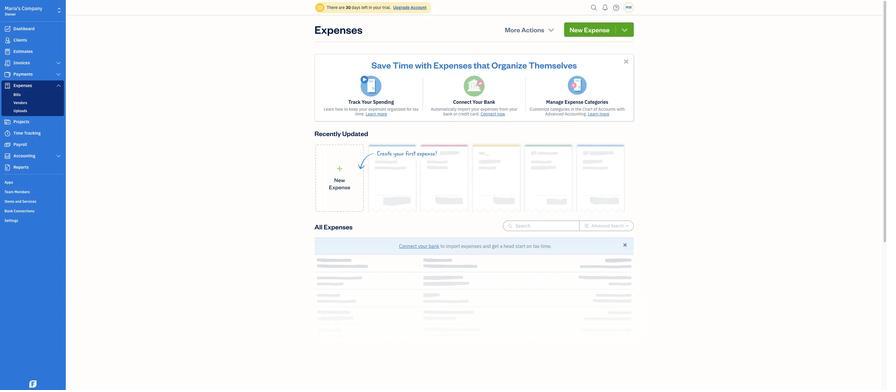 Task type: vqa. For each thing, say whether or not it's contained in the screenshot.
leftmost the in
yes



Task type: locate. For each thing, give the bounding box(es) containing it.
tax right 'on'
[[533, 243, 540, 249]]

start
[[516, 243, 526, 249]]

company
[[22, 5, 42, 11]]

your up learn how to keep your expenses organized for tax time.
[[362, 99, 372, 105]]

0 horizontal spatial chevrondown image
[[547, 25, 556, 34]]

0 horizontal spatial in
[[369, 5, 372, 10]]

0 vertical spatial bank
[[484, 99, 495, 105]]

0 horizontal spatial expense
[[329, 184, 350, 190]]

2 horizontal spatial connect
[[481, 111, 496, 117]]

in
[[369, 5, 372, 10], [571, 106, 575, 112]]

projects
[[13, 119, 29, 124]]

search image
[[590, 3, 599, 12]]

0 vertical spatial time.
[[355, 111, 365, 117]]

0 vertical spatial with
[[415, 59, 432, 71]]

the
[[576, 106, 582, 112]]

your for connect
[[473, 99, 483, 105]]

learn for track your spending
[[366, 111, 376, 117]]

1 horizontal spatial learn
[[366, 111, 376, 117]]

0 vertical spatial to
[[344, 106, 348, 112]]

1 horizontal spatial tax
[[533, 243, 540, 249]]

1 vertical spatial bank
[[429, 243, 439, 249]]

expenses inside main element
[[13, 83, 32, 88]]

1 vertical spatial connect
[[481, 111, 496, 117]]

with
[[415, 59, 432, 71], [617, 106, 625, 112]]

tax
[[413, 106, 419, 112], [533, 243, 540, 249]]

0 horizontal spatial more
[[377, 111, 387, 117]]

items
[[4, 199, 14, 204]]

1 vertical spatial time
[[13, 130, 23, 136]]

expenses left from
[[481, 106, 499, 112]]

1 vertical spatial to
[[441, 243, 445, 249]]

0 horizontal spatial new
[[334, 176, 345, 183]]

1 vertical spatial time.
[[541, 243, 552, 249]]

team members link
[[1, 187, 64, 196]]

1 vertical spatial expense
[[565, 99, 584, 105]]

1 horizontal spatial bank
[[443, 111, 453, 117]]

spending
[[373, 99, 394, 105]]

chevron large down image
[[56, 72, 61, 77], [56, 83, 61, 88], [56, 154, 61, 159]]

0 horizontal spatial connect
[[399, 243, 417, 249]]

1 horizontal spatial new expense
[[570, 25, 610, 34]]

1 horizontal spatial your
[[473, 99, 483, 105]]

expenses up bills
[[13, 83, 32, 88]]

expense down plus icon at the top left of the page
[[329, 184, 350, 190]]

payroll
[[13, 142, 27, 147]]

0 vertical spatial and
[[15, 199, 21, 204]]

more actions
[[505, 25, 545, 34]]

0 vertical spatial time
[[393, 59, 413, 71]]

2 your from the left
[[473, 99, 483, 105]]

mw button
[[624, 2, 634, 13]]

learn more down categories
[[588, 111, 610, 117]]

1 vertical spatial with
[[617, 106, 625, 112]]

upgrade account link
[[392, 5, 427, 10]]

organize
[[492, 59, 527, 71]]

connect your bank
[[453, 99, 495, 105]]

updated
[[342, 129, 368, 138]]

0 vertical spatial in
[[369, 5, 372, 10]]

expenses left get
[[461, 243, 482, 249]]

bank
[[443, 111, 453, 117], [429, 243, 439, 249]]

1 horizontal spatial expense
[[565, 99, 584, 105]]

your
[[362, 99, 372, 105], [473, 99, 483, 105]]

connect your bank to import expenses and get a head start on tax time.
[[399, 243, 552, 249]]

time right 'timer' image
[[13, 130, 23, 136]]

connect your bank image
[[464, 76, 485, 97]]

manage
[[546, 99, 564, 105]]

more for categories
[[600, 111, 610, 117]]

1 horizontal spatial learn more
[[588, 111, 610, 117]]

1 vertical spatial new
[[334, 176, 345, 183]]

manage expense categories image
[[568, 76, 587, 95]]

learn more
[[366, 111, 387, 117], [588, 111, 610, 117]]

dashboard link
[[1, 24, 64, 34]]

accounts
[[599, 106, 616, 112]]

1 vertical spatial and
[[483, 243, 491, 249]]

expenses for organized
[[369, 106, 386, 112]]

clients link
[[1, 35, 64, 46]]

to right 'how' in the top of the page
[[344, 106, 348, 112]]

expense down search icon on the top right
[[584, 25, 610, 34]]

more
[[505, 25, 520, 34]]

vendors link
[[3, 99, 63, 106]]

bank up connect now
[[484, 99, 495, 105]]

0 horizontal spatial new expense
[[329, 176, 350, 190]]

0 horizontal spatial tax
[[413, 106, 419, 112]]

expense up the
[[565, 99, 584, 105]]

expense inside new expense link
[[329, 184, 350, 190]]

time right the save
[[393, 59, 413, 71]]

invoices link
[[1, 58, 64, 68]]

1 horizontal spatial connect
[[453, 99, 472, 105]]

chevrondown image
[[547, 25, 556, 34], [621, 25, 629, 34]]

categories
[[585, 99, 609, 105]]

1 horizontal spatial in
[[571, 106, 575, 112]]

chevron large down image inside payments "link"
[[56, 72, 61, 77]]

learn more for spending
[[366, 111, 387, 117]]

in left the
[[571, 106, 575, 112]]

0 horizontal spatial to
[[344, 106, 348, 112]]

new inside the new expense
[[334, 176, 345, 183]]

project image
[[4, 119, 11, 125]]

go to help image
[[612, 3, 621, 12]]

money image
[[4, 142, 11, 148]]

and left get
[[483, 243, 491, 249]]

time. right 'on'
[[541, 243, 552, 249]]

learn
[[324, 106, 334, 112], [366, 111, 376, 117], [588, 111, 599, 117]]

accounting.
[[565, 111, 587, 117]]

2 more from the left
[[600, 111, 610, 117]]

new expense inside new expense link
[[329, 176, 350, 190]]

chart
[[583, 106, 593, 112]]

2 chevrondown image from the left
[[621, 25, 629, 34]]

and inside main element
[[15, 199, 21, 204]]

expenses down spending
[[369, 106, 386, 112]]

0 vertical spatial chevron large down image
[[56, 72, 61, 77]]

settings link
[[1, 216, 64, 225]]

2 chevron large down image from the top
[[56, 83, 61, 88]]

1 horizontal spatial chevrondown image
[[621, 25, 629, 34]]

team
[[4, 190, 14, 194]]

1 vertical spatial bank
[[4, 209, 13, 213]]

automatically import your expenses from your bank or credit card.
[[431, 106, 518, 117]]

clients
[[13, 37, 27, 43]]

1 horizontal spatial more
[[600, 111, 610, 117]]

payment image
[[4, 71, 11, 77]]

1 chevron large down image from the top
[[56, 72, 61, 77]]

learn for manage expense categories
[[588, 111, 599, 117]]

accounting
[[13, 153, 35, 159]]

0 vertical spatial new expense
[[570, 25, 610, 34]]

in right left
[[369, 5, 372, 10]]

2 horizontal spatial learn
[[588, 111, 599, 117]]

bank inside main element
[[4, 209, 13, 213]]

0 vertical spatial import
[[458, 106, 470, 112]]

learn down categories
[[588, 111, 599, 117]]

learn more down track your spending
[[366, 111, 387, 117]]

expense inside new expense button
[[584, 25, 610, 34]]

reports
[[13, 165, 29, 170]]

1 vertical spatial import
[[446, 243, 460, 249]]

1 vertical spatial new expense
[[329, 176, 350, 190]]

invoice image
[[4, 60, 11, 66]]

track
[[349, 99, 361, 105]]

maria's company owner
[[5, 5, 42, 16]]

more down spending
[[377, 111, 387, 117]]

expenses left the that at the right top of page
[[434, 59, 472, 71]]

time tracking
[[13, 130, 41, 136]]

0 vertical spatial expense
[[584, 25, 610, 34]]

vendors
[[13, 101, 27, 105]]

0 horizontal spatial learn
[[324, 106, 334, 112]]

import
[[458, 106, 470, 112], [446, 243, 460, 249]]

2 vertical spatial connect
[[399, 243, 417, 249]]

your inside learn how to keep your expenses organized for tax time.
[[359, 106, 368, 112]]

chevrondown image down mw dropdown button
[[621, 25, 629, 34]]

maria's
[[5, 5, 21, 11]]

your up automatically import your expenses from your bank or credit card.
[[473, 99, 483, 105]]

2 horizontal spatial expense
[[584, 25, 610, 34]]

0 horizontal spatial and
[[15, 199, 21, 204]]

learn down track your spending
[[366, 111, 376, 117]]

expenses
[[369, 106, 386, 112], [481, 106, 499, 112], [461, 243, 482, 249]]

0 horizontal spatial your
[[362, 99, 372, 105]]

recently updated
[[315, 129, 368, 138]]

2 learn more from the left
[[588, 111, 610, 117]]

1 vertical spatial in
[[571, 106, 575, 112]]

0 horizontal spatial time
[[13, 130, 23, 136]]

main element
[[0, 0, 81, 390]]

bank
[[484, 99, 495, 105], [4, 209, 13, 213]]

chevrondown image inside new expense button
[[621, 25, 629, 34]]

learn left 'how' in the top of the page
[[324, 106, 334, 112]]

0 horizontal spatial with
[[415, 59, 432, 71]]

1 more from the left
[[377, 111, 387, 117]]

0 vertical spatial new
[[570, 25, 583, 34]]

1 your from the left
[[362, 99, 372, 105]]

close image
[[623, 58, 630, 65]]

0 vertical spatial bank
[[443, 111, 453, 117]]

expense
[[584, 25, 610, 34], [565, 99, 584, 105], [329, 184, 350, 190]]

uploads link
[[3, 107, 63, 115]]

all expenses
[[315, 222, 353, 231]]

0 vertical spatial tax
[[413, 106, 419, 112]]

1 horizontal spatial and
[[483, 243, 491, 249]]

categories
[[551, 106, 570, 112]]

more right of
[[600, 111, 610, 117]]

how
[[335, 106, 343, 112]]

0 vertical spatial connect
[[453, 99, 472, 105]]

a
[[500, 243, 503, 249]]

0 horizontal spatial learn more
[[366, 111, 387, 117]]

trial.
[[383, 5, 391, 10]]

0 horizontal spatial bank
[[4, 209, 13, 213]]

accounting link
[[1, 151, 64, 162]]

1 vertical spatial tax
[[533, 243, 540, 249]]

report image
[[4, 165, 11, 170]]

new expense down plus icon at the top left of the page
[[329, 176, 350, 190]]

1 chevrondown image from the left
[[547, 25, 556, 34]]

and right items
[[15, 199, 21, 204]]

1 horizontal spatial bank
[[484, 99, 495, 105]]

chevron large down image
[[56, 61, 61, 66]]

time.
[[355, 111, 365, 117], [541, 243, 552, 249]]

1 horizontal spatial with
[[617, 106, 625, 112]]

bank down items
[[4, 209, 13, 213]]

3 chevron large down image from the top
[[56, 154, 61, 159]]

2 vertical spatial expense
[[329, 184, 350, 190]]

time. down track at the left top of the page
[[355, 111, 365, 117]]

settings
[[4, 218, 18, 223]]

0 horizontal spatial time.
[[355, 111, 365, 117]]

more
[[377, 111, 387, 117], [600, 111, 610, 117]]

1 learn more from the left
[[366, 111, 387, 117]]

estimate image
[[4, 49, 11, 55]]

2 vertical spatial chevron large down image
[[56, 154, 61, 159]]

learn more for categories
[[588, 111, 610, 117]]

chevrondown image inside more actions dropdown button
[[547, 25, 556, 34]]

bills
[[13, 92, 21, 97]]

1 vertical spatial chevron large down image
[[56, 83, 61, 88]]

to inside learn how to keep your expenses organized for tax time.
[[344, 106, 348, 112]]

from
[[500, 106, 508, 112]]

account
[[411, 5, 427, 10]]

on
[[527, 243, 532, 249]]

new expense down search icon on the top right
[[570, 25, 610, 34]]

new expense link
[[316, 144, 364, 212]]

customize
[[530, 106, 550, 112]]

1 horizontal spatial new
[[570, 25, 583, 34]]

crown image
[[317, 4, 323, 11]]

expenses inside automatically import your expenses from your bank or credit card.
[[481, 106, 499, 112]]

chevron large down image for accounting
[[56, 154, 61, 159]]

payments
[[13, 71, 33, 77]]

to right connect your bank button
[[441, 243, 445, 249]]

expenses inside learn how to keep your expenses organized for tax time.
[[369, 106, 386, 112]]

tax right "for"
[[413, 106, 419, 112]]

customize categories in the chart of accounts with advanced accounting.
[[530, 106, 625, 117]]

chevrondown image right 'actions'
[[547, 25, 556, 34]]

organized
[[387, 106, 406, 112]]

save
[[372, 59, 391, 71]]



Task type: describe. For each thing, give the bounding box(es) containing it.
tax inside learn how to keep your expenses organized for tax time.
[[413, 106, 419, 112]]

connect your bank button
[[399, 243, 439, 250]]

members
[[14, 190, 30, 194]]

new inside button
[[570, 25, 583, 34]]

timer image
[[4, 130, 11, 136]]

apps link
[[1, 178, 64, 187]]

chevron large down image for expenses
[[56, 83, 61, 88]]

expense!
[[417, 150, 437, 157]]

new expense button
[[564, 22, 634, 37]]

recently
[[315, 129, 341, 138]]

expenses link
[[1, 80, 64, 91]]

with inside 'customize categories in the chart of accounts with advanced accounting.'
[[617, 106, 625, 112]]

there are 30 days left in your trial. upgrade account
[[327, 5, 427, 10]]

get
[[492, 243, 499, 249]]

time inside main element
[[13, 130, 23, 136]]

advanced
[[545, 111, 564, 117]]

connections
[[14, 209, 34, 213]]

save time with expenses that organize themselves
[[372, 59, 577, 71]]

30
[[346, 5, 351, 10]]

learn inside learn how to keep your expenses organized for tax time.
[[324, 106, 334, 112]]

for
[[407, 106, 412, 112]]

plus image
[[336, 166, 343, 172]]

track your spending
[[349, 99, 394, 105]]

manage expense categories
[[546, 99, 609, 105]]

head
[[504, 243, 514, 249]]

estimates
[[13, 49, 33, 54]]

time. inside learn how to keep your expenses organized for tax time.
[[355, 111, 365, 117]]

bank connections link
[[1, 206, 64, 215]]

connect now
[[481, 111, 505, 117]]

upgrade
[[393, 5, 410, 10]]

there
[[327, 5, 338, 10]]

payments link
[[1, 69, 64, 80]]

freshbooks image
[[28, 380, 38, 388]]

team members
[[4, 190, 30, 194]]

or
[[454, 111, 458, 117]]

your for track
[[362, 99, 372, 105]]

expenses right all on the left bottom of the page
[[324, 222, 353, 231]]

days
[[352, 5, 361, 10]]

import inside automatically import your expenses from your bank or credit card.
[[458, 106, 470, 112]]

all
[[315, 222, 323, 231]]

chevrondown image for more actions
[[547, 25, 556, 34]]

expenses down are
[[315, 22, 363, 36]]

keep
[[349, 106, 358, 112]]

client image
[[4, 37, 11, 43]]

chart image
[[4, 153, 11, 159]]

learn how to keep your expenses organized for tax time.
[[324, 106, 419, 117]]

items and services link
[[1, 197, 64, 206]]

1 horizontal spatial time.
[[541, 243, 552, 249]]

that
[[474, 59, 490, 71]]

automatically
[[431, 106, 457, 112]]

Search text field
[[516, 221, 570, 231]]

projects link
[[1, 117, 64, 127]]

of
[[594, 106, 598, 112]]

dashboard
[[13, 26, 35, 31]]

create your first expense!
[[377, 150, 437, 157]]

bills link
[[3, 91, 63, 98]]

more for spending
[[377, 111, 387, 117]]

apps
[[4, 180, 13, 185]]

1 horizontal spatial time
[[393, 59, 413, 71]]

actions
[[522, 25, 545, 34]]

connect for connect your bank
[[453, 99, 472, 105]]

new expense button
[[564, 22, 634, 37]]

expense for plus icon at the top left of the page
[[329, 184, 350, 190]]

notifications image
[[601, 1, 610, 13]]

close image
[[623, 242, 628, 248]]

new expense inside new expense button
[[570, 25, 610, 34]]

time tracking link
[[1, 128, 64, 139]]

in inside 'customize categories in the chart of accounts with advanced accounting.'
[[571, 106, 575, 112]]

expense for the manage expense categories image
[[565, 99, 584, 105]]

invoices
[[13, 60, 30, 66]]

card.
[[470, 111, 480, 117]]

dashboard image
[[4, 26, 11, 32]]

services
[[22, 199, 36, 204]]

left
[[362, 5, 368, 10]]

uploads
[[13, 109, 27, 113]]

payroll link
[[1, 139, 64, 150]]

expenses for and
[[461, 243, 482, 249]]

connect for connect now
[[481, 111, 496, 117]]

1 horizontal spatial to
[[441, 243, 445, 249]]

tracking
[[24, 130, 41, 136]]

are
[[339, 5, 345, 10]]

mw
[[626, 5, 632, 10]]

themselves
[[529, 59, 577, 71]]

chevron large down image for payments
[[56, 72, 61, 77]]

first
[[406, 150, 416, 157]]

track your spending image
[[361, 76, 382, 97]]

estimates link
[[1, 46, 64, 57]]

chevrondown image for new expense
[[621, 25, 629, 34]]

0 horizontal spatial bank
[[429, 243, 439, 249]]

reports link
[[1, 162, 64, 173]]

now
[[497, 111, 505, 117]]

expense image
[[4, 83, 11, 89]]

more actions button
[[500, 22, 561, 37]]

credit
[[459, 111, 469, 117]]

bank inside automatically import your expenses from your bank or credit card.
[[443, 111, 453, 117]]

items and services
[[4, 199, 36, 204]]



